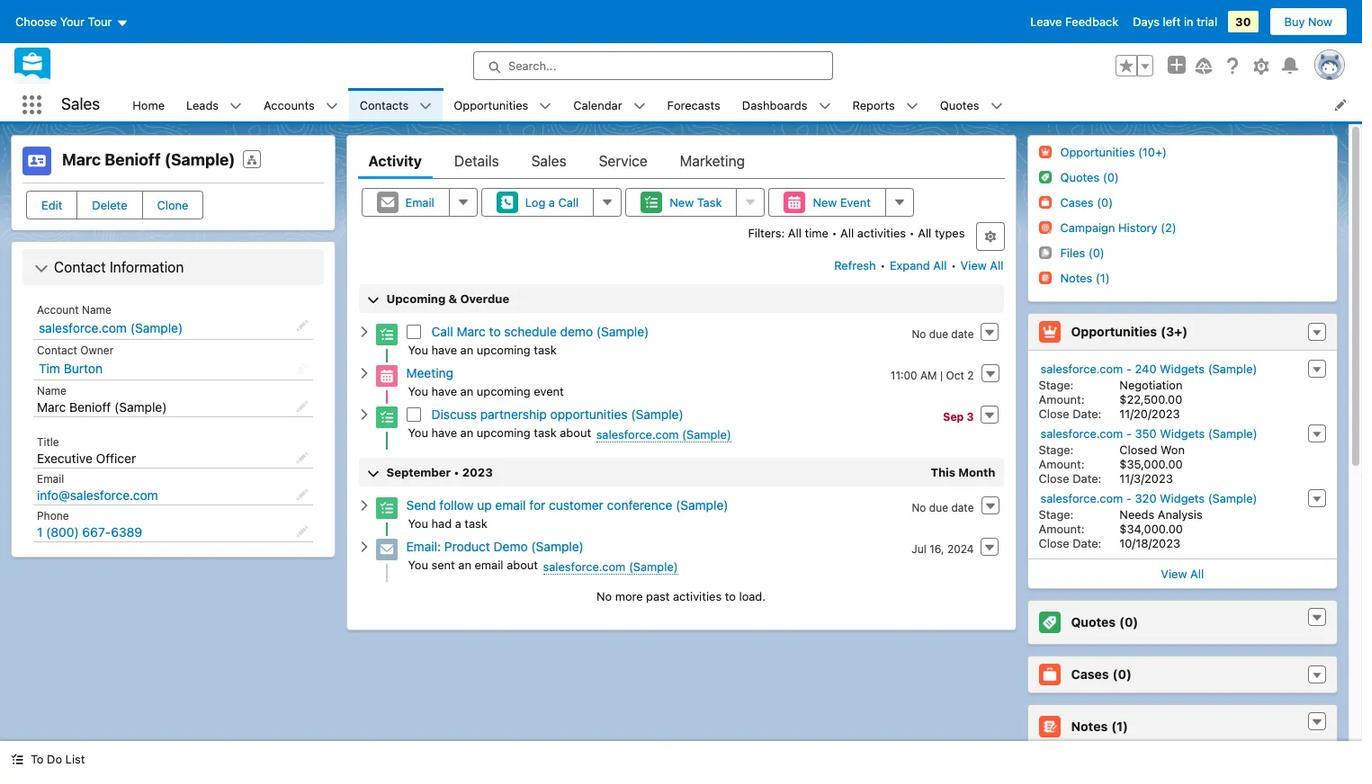 Task type: describe. For each thing, give the bounding box(es) containing it.
event
[[534, 384, 564, 399]]

0 horizontal spatial to
[[489, 324, 501, 339]]

text default image left task image
[[358, 408, 370, 421]]

667-
[[82, 525, 111, 540]]

close for negotiation amount:
[[1039, 407, 1070, 421]]

to do list
[[31, 753, 85, 767]]

information
[[110, 259, 184, 275]]

no for meeting
[[912, 328, 927, 341]]

text default image inside reports list item
[[906, 100, 919, 112]]

call inside button
[[559, 195, 579, 210]]

quotes for quotes
[[941, 98, 980, 112]]

campaign history (2)
[[1061, 221, 1177, 235]]

(0) for quotes (0)
[[1120, 615, 1139, 630]]

0 horizontal spatial sales
[[61, 95, 100, 114]]

1 horizontal spatial view
[[1162, 567, 1188, 582]]

cases (0)
[[1072, 667, 1132, 683]]

discuss partnership opportunities (sample) link
[[432, 407, 684, 422]]

notes
[[1072, 719, 1108, 735]]

350
[[1136, 427, 1157, 441]]

refresh
[[835, 258, 877, 273]]

edit
[[41, 198, 62, 212]]

log a call
[[526, 195, 579, 210]]

to do list button
[[0, 742, 96, 778]]

campaign
[[1061, 221, 1116, 235]]

days left in trial
[[1134, 14, 1218, 29]]

widgets for closed won amount:
[[1161, 427, 1206, 441]]

|
[[941, 369, 943, 383]]

an for you have an upcoming task about salesforce.com (sample)
[[461, 426, 474, 440]]

salesforce.com - 320 widgets (sample)
[[1041, 492, 1258, 506]]

salesforce.com - 240 widgets (sample)
[[1041, 362, 1258, 376]]

reports link
[[842, 88, 906, 122]]

email for about
[[475, 558, 504, 573]]

new event
[[813, 195, 871, 210]]

refresh button
[[834, 251, 877, 280]]

6389
[[111, 525, 142, 540]]

email for for
[[495, 498, 526, 513]]

text default image inside to do list 'button'
[[11, 754, 23, 766]]

close for needs analysis amount:
[[1039, 537, 1070, 551]]

have for you have an upcoming task about salesforce.com (sample)
[[432, 426, 457, 440]]

meeting
[[406, 366, 454, 381]]

task for you have an upcoming task
[[534, 343, 557, 357]]

event
[[841, 195, 871, 210]]

customer
[[549, 498, 604, 513]]

quotes (0)
[[1061, 170, 1120, 185]]

task for you have an upcoming task about salesforce.com (sample)
[[534, 426, 557, 440]]

edit phone image
[[296, 526, 308, 538]]

files image
[[1039, 246, 1052, 259]]

1 vertical spatial view all link
[[1028, 559, 1338, 589]]

have for you have an upcoming task
[[432, 343, 457, 357]]

salesforce.com for salesforce.com - 320 widgets (sample)
[[1041, 492, 1124, 506]]

0 vertical spatial view all link
[[960, 251, 1005, 280]]

choose your tour button
[[14, 7, 129, 36]]

1 horizontal spatial activities
[[858, 226, 907, 240]]

choose your tour
[[15, 14, 112, 29]]

send follow up email for customer conference (sample) link
[[406, 498, 729, 513]]

0 horizontal spatial name
[[37, 384, 66, 398]]

types
[[935, 226, 965, 240]]

now
[[1309, 14, 1333, 29]]

delete
[[92, 198, 127, 212]]

filters: all time • all activities • all types
[[748, 226, 965, 240]]

buy
[[1285, 14, 1306, 29]]

days
[[1134, 14, 1160, 29]]

widgets for needs analysis amount:
[[1160, 492, 1205, 506]]

due for email: product demo (sample)
[[930, 501, 949, 515]]

11:00 am | oct 2
[[891, 369, 974, 383]]

2 vertical spatial marc
[[37, 400, 66, 415]]

send
[[406, 498, 436, 513]]

buy now
[[1285, 14, 1333, 29]]

reports list item
[[842, 88, 930, 122]]

have for you have an upcoming event
[[432, 384, 457, 399]]

sent
[[432, 558, 455, 573]]

email image
[[376, 539, 397, 561]]

salesforce.com for salesforce.com (sample)
[[39, 320, 127, 336]]

demo
[[494, 539, 528, 555]]

salesforce.com inside you have an upcoming task about salesforce.com (sample)
[[597, 428, 679, 442]]

cases
[[1072, 667, 1110, 683]]

this
[[931, 465, 956, 480]]

calendar list item
[[563, 88, 657, 122]]

upcoming
[[387, 292, 446, 306]]

2 vertical spatial task
[[465, 517, 488, 531]]

all down analysis
[[1191, 567, 1205, 582]]

an for you have an upcoming event
[[461, 384, 474, 399]]

quotes for quotes (0)
[[1072, 615, 1116, 630]]

contact owner
[[37, 344, 114, 357]]

salesforce.com (sample)
[[39, 320, 183, 336]]

files (0)
[[1061, 246, 1105, 260]]

$22,500.00 close date:
[[1039, 392, 1183, 421]]

files (0) link
[[1061, 246, 1105, 261]]

2 vertical spatial no
[[597, 590, 612, 604]]

event image
[[376, 366, 397, 387]]

cases image for cases
[[1039, 664, 1061, 686]]

won
[[1161, 443, 1186, 457]]

opportunities image
[[1039, 321, 1061, 343]]

contacts
[[360, 98, 409, 112]]

contact image
[[23, 147, 51, 176]]

0 vertical spatial marc
[[62, 150, 101, 169]]

(sample) inside you have an upcoming task about salesforce.com (sample)
[[682, 428, 732, 442]]

view all
[[1162, 567, 1205, 582]]

dashboards link
[[732, 88, 819, 122]]

closed won amount:
[[1039, 443, 1186, 472]]

close for closed won amount:
[[1039, 472, 1070, 486]]

you for you have an upcoming task
[[408, 343, 428, 357]]

date: for 11/20/2023
[[1073, 407, 1102, 421]]

leave feedback link
[[1031, 14, 1119, 29]]

all left notes image
[[991, 258, 1004, 273]]

call marc to schedule demo (sample)
[[432, 324, 649, 339]]

edit email image
[[296, 489, 308, 501]]

(1)
[[1112, 719, 1129, 735]]

widgets for negotiation amount:
[[1160, 362, 1206, 376]]

0 vertical spatial salesforce.com (sample) link
[[39, 320, 183, 337]]

- for 240
[[1127, 362, 1132, 376]]

do
[[47, 753, 62, 767]]

info@salesforce.com link
[[37, 488, 158, 503]]

date for email: product demo (sample)
[[952, 501, 974, 515]]

opportunities image
[[1039, 145, 1052, 158]]

text default image inside contact information dropdown button
[[34, 262, 49, 277]]

accounts list item
[[253, 88, 349, 122]]

notes (1)
[[1061, 271, 1111, 285]]

details
[[455, 153, 499, 169]]

marketing link
[[680, 143, 745, 179]]

• right time
[[832, 226, 838, 240]]

an for you have an upcoming task
[[461, 343, 474, 357]]

about inside you have an upcoming task about salesforce.com (sample)
[[560, 426, 592, 440]]

clone button
[[142, 191, 204, 220]]

phone
[[37, 510, 69, 523]]

needs analysis amount:
[[1039, 508, 1203, 537]]

1 horizontal spatial sales
[[532, 153, 567, 169]]

you for you had a task
[[408, 517, 428, 531]]

• left expand
[[881, 258, 886, 273]]

tab list containing activity
[[358, 143, 1005, 179]]

0 horizontal spatial activities
[[673, 590, 722, 604]]

task image
[[376, 407, 397, 429]]

info@salesforce.com
[[37, 488, 158, 503]]

more
[[615, 590, 643, 604]]

account
[[37, 303, 79, 317]]

contacts list item
[[349, 88, 443, 122]]

text default image inside leads list item
[[230, 100, 242, 112]]

11/20/2023
[[1120, 407, 1181, 421]]

dashboards
[[743, 98, 808, 112]]

- for 350
[[1127, 427, 1132, 441]]

dashboards list item
[[732, 88, 842, 122]]

list containing home
[[122, 88, 1363, 122]]

new task
[[670, 195, 722, 210]]

salesforce.com - 320 widgets (sample) link
[[1041, 492, 1258, 507]]

needs
[[1120, 508, 1155, 522]]

1 (800) 667-6389 link
[[37, 525, 142, 540]]

10/18/2023
[[1120, 537, 1181, 551]]



Task type: vqa. For each thing, say whether or not it's contained in the screenshot.
reach
no



Task type: locate. For each thing, give the bounding box(es) containing it.
edit name image
[[296, 401, 308, 413]]

an inside you sent an email about salesforce.com (sample)
[[459, 558, 472, 573]]

0 vertical spatial a
[[549, 195, 555, 210]]

amount: inside negotiation amount:
[[1039, 392, 1085, 407]]

widgets up negotiation
[[1160, 362, 1206, 376]]

text default image inside dashboards list item
[[819, 100, 831, 112]]

0 vertical spatial no
[[912, 328, 927, 341]]

have down discuss
[[432, 426, 457, 440]]

3 amount: from the top
[[1039, 522, 1085, 537]]

salesforce.com inside you sent an email about salesforce.com (sample)
[[543, 560, 626, 574]]

0 vertical spatial task
[[534, 343, 557, 357]]

(3+)
[[1161, 324, 1189, 340]]

to left load.
[[725, 590, 736, 604]]

title
[[37, 436, 59, 449]]

benioff up delete
[[105, 150, 161, 169]]

1 vertical spatial sales
[[532, 153, 567, 169]]

• up expand
[[910, 226, 915, 240]]

leave feedback
[[1031, 14, 1119, 29]]

stage: down $35,000.00 close date:
[[1039, 508, 1074, 522]]

3 close from the top
[[1039, 537, 1070, 551]]

quotes up the cases
[[1072, 615, 1116, 630]]

2 vertical spatial amount:
[[1039, 522, 1085, 537]]

edit account name image
[[296, 320, 308, 332]]

no for email: product demo (sample)
[[912, 501, 927, 515]]

buy now button
[[1270, 7, 1349, 36]]

1 date from the top
[[952, 328, 974, 341]]

date
[[952, 328, 974, 341], [952, 501, 974, 515]]

0 vertical spatial have
[[432, 343, 457, 357]]

close inside $35,000.00 close date:
[[1039, 472, 1070, 486]]

0 vertical spatial widgets
[[1160, 362, 1206, 376]]

an inside you have an upcoming task about salesforce.com (sample)
[[461, 426, 474, 440]]

no more past activities to load. status
[[358, 590, 1005, 604]]

date: up closed won amount:
[[1073, 407, 1102, 421]]

1 close from the top
[[1039, 407, 1070, 421]]

close inside $34,000.00 close date:
[[1039, 537, 1070, 551]]

task image
[[376, 324, 397, 346], [376, 498, 397, 520]]

11/3/2023
[[1120, 472, 1174, 486]]

salesforce.com inside salesforce.com - 350 widgets (sample) link
[[1041, 427, 1124, 441]]

1 amount: from the top
[[1039, 392, 1085, 407]]

to up you have an upcoming task
[[489, 324, 501, 339]]

schedule
[[504, 324, 557, 339]]

1 vertical spatial marc benioff (sample)
[[37, 400, 167, 415]]

marc benioff (sample) down burton
[[37, 400, 167, 415]]

notes image
[[1039, 271, 1052, 284]]

(0) up cases (0)
[[1120, 615, 1139, 630]]

contact for contact owner
[[37, 344, 77, 357]]

1 horizontal spatial call
[[559, 195, 579, 210]]

1 vertical spatial no due date
[[912, 501, 974, 515]]

you inside you sent an email about salesforce.com (sample)
[[408, 558, 428, 573]]

4 you from the top
[[408, 517, 428, 531]]

upcoming inside you have an upcoming task about salesforce.com (sample)
[[477, 426, 531, 440]]

1 date: from the top
[[1073, 407, 1102, 421]]

account name
[[37, 303, 111, 317]]

amount: down $22,500.00 close date:
[[1039, 457, 1085, 472]]

date: inside $22,500.00 close date:
[[1073, 407, 1102, 421]]

task down discuss partnership opportunities (sample)
[[534, 426, 557, 440]]

2 cases image from the top
[[1039, 664, 1061, 686]]

0 vertical spatial due
[[930, 328, 949, 341]]

you have an upcoming task
[[408, 343, 557, 357]]

partnership
[[480, 407, 547, 422]]

task down call marc to schedule demo (sample) link
[[534, 343, 557, 357]]

1 horizontal spatial opportunities
[[1072, 324, 1158, 340]]

date: inside $35,000.00 close date:
[[1073, 472, 1102, 486]]

0 horizontal spatial quotes
[[941, 98, 980, 112]]

- for 320
[[1127, 492, 1132, 506]]

2 vertical spatial have
[[432, 426, 457, 440]]

3 - from the top
[[1127, 492, 1132, 506]]

&
[[449, 292, 457, 306]]

1 stage: from the top
[[1039, 378, 1074, 392]]

no due date for meeting
[[912, 328, 974, 341]]

contact up account name
[[54, 259, 106, 275]]

text default image inside opportunities list item
[[540, 100, 552, 112]]

0 vertical spatial upcoming
[[477, 343, 531, 357]]

opportunities inside list item
[[454, 98, 529, 112]]

text default image right accounts
[[326, 100, 338, 112]]

2 close from the top
[[1039, 472, 1070, 486]]

salesforce.com (sample) link up conference
[[597, 428, 732, 443]]

marc right contact icon
[[62, 150, 101, 169]]

group
[[1116, 55, 1154, 77]]

you right task image
[[408, 426, 428, 440]]

history (2)
[[1119, 221, 1177, 235]]

1 vertical spatial view
[[1162, 567, 1188, 582]]

you for you sent an email about salesforce.com (sample)
[[408, 558, 428, 573]]

- left 320
[[1127, 492, 1132, 506]]

tab list
[[358, 143, 1005, 179]]

sep 3
[[944, 410, 974, 424]]

salesforce.com up closed won amount:
[[1041, 427, 1124, 441]]

0 vertical spatial sales
[[61, 95, 100, 114]]

1 vertical spatial marc
[[457, 324, 486, 339]]

am
[[921, 369, 938, 383]]

amount: down $35,000.00 close date:
[[1039, 522, 1085, 537]]

0 vertical spatial stage:
[[1039, 378, 1074, 392]]

1 vertical spatial email
[[475, 558, 504, 573]]

1 vertical spatial quotes
[[1072, 615, 1116, 630]]

opportunities up 240
[[1072, 324, 1158, 340]]

an
[[461, 343, 474, 357], [461, 384, 474, 399], [461, 426, 474, 440], [459, 558, 472, 573]]

about
[[560, 426, 592, 440], [507, 558, 538, 573]]

1 have from the top
[[432, 343, 457, 357]]

1 vertical spatial have
[[432, 384, 457, 399]]

1 vertical spatial no
[[912, 501, 927, 515]]

1 cases image from the top
[[1039, 196, 1052, 208]]

upcoming down partnership
[[477, 426, 531, 440]]

sep
[[944, 410, 964, 424]]

cases image up campaign history icon
[[1039, 196, 1052, 208]]

salesforce.com inside salesforce.com - 240 widgets (sample) link
[[1041, 362, 1124, 376]]

0 vertical spatial contact
[[54, 259, 106, 275]]

an down discuss
[[461, 426, 474, 440]]

all
[[788, 226, 802, 240], [841, 226, 855, 240], [918, 226, 932, 240], [934, 258, 947, 273], [991, 258, 1004, 273], [1191, 567, 1205, 582]]

marc up you have an upcoming task
[[457, 324, 486, 339]]

activities down event
[[858, 226, 907, 240]]

edit title image
[[296, 452, 308, 465]]

leads link
[[176, 88, 230, 122]]

salesforce.com (sample) link up more
[[543, 560, 678, 575]]

• down types
[[952, 258, 957, 273]]

(800)
[[46, 525, 79, 540]]

1 no due date from the top
[[912, 328, 974, 341]]

(sample) inside you sent an email about salesforce.com (sample)
[[629, 560, 678, 574]]

view all link down types
[[960, 251, 1005, 280]]

0 vertical spatial email
[[406, 195, 435, 210]]

1 vertical spatial email
[[37, 473, 64, 486]]

0 vertical spatial cases image
[[1039, 196, 1052, 208]]

contact inside dropdown button
[[54, 259, 106, 275]]

an for you sent an email about salesforce.com (sample)
[[459, 558, 472, 573]]

opportunities for opportunities
[[454, 98, 529, 112]]

sales up log a call
[[532, 153, 567, 169]]

no due date up |
[[912, 328, 974, 341]]

3 stage: from the top
[[1039, 508, 1074, 522]]

30
[[1236, 14, 1252, 29]]

closed
[[1120, 443, 1158, 457]]

text default image right reports
[[906, 100, 919, 112]]

0 vertical spatial (0)
[[1120, 615, 1139, 630]]

tour
[[88, 14, 112, 29]]

1 due from the top
[[930, 328, 949, 341]]

1 vertical spatial task image
[[376, 498, 397, 520]]

1 vertical spatial date:
[[1073, 472, 1102, 486]]

1 vertical spatial call
[[432, 324, 453, 339]]

sales link
[[532, 143, 567, 179]]

marc up title
[[37, 400, 66, 415]]

1 vertical spatial close
[[1039, 472, 1070, 486]]

email down the executive
[[37, 473, 64, 486]]

3 have from the top
[[432, 426, 457, 440]]

1 horizontal spatial to
[[725, 590, 736, 604]]

no up jul
[[912, 501, 927, 515]]

1 vertical spatial upcoming
[[477, 384, 531, 399]]

a inside button
[[549, 195, 555, 210]]

quotes list item
[[930, 88, 1014, 122]]

quotes (0) link
[[1061, 170, 1120, 185]]

you have an upcoming task about salesforce.com (sample)
[[408, 426, 732, 442]]

stage: down $22,500.00 close date:
[[1039, 443, 1074, 457]]

list
[[65, 753, 85, 767]]

2 upcoming from the top
[[477, 384, 531, 399]]

0 horizontal spatial opportunities
[[454, 98, 529, 112]]

1 vertical spatial widgets
[[1161, 427, 1206, 441]]

choose
[[15, 14, 57, 29]]

calendar link
[[563, 88, 633, 122]]

filters:
[[748, 226, 785, 240]]

- left 240
[[1127, 362, 1132, 376]]

view down types
[[961, 258, 987, 273]]

0 vertical spatial name
[[82, 303, 111, 317]]

stage: for salesforce.com - 240 widgets (sample)
[[1039, 378, 1074, 392]]

cases image
[[1039, 196, 1052, 208], [1039, 664, 1061, 686]]

all right time
[[841, 226, 855, 240]]

task image for email: product demo (sample)
[[376, 498, 397, 520]]

email down activity link
[[406, 195, 435, 210]]

you for you have an upcoming event
[[408, 384, 428, 399]]

text default image right calendar
[[633, 100, 646, 112]]

0 vertical spatial -
[[1127, 362, 1132, 376]]

0 vertical spatial about
[[560, 426, 592, 440]]

amount: inside needs analysis amount:
[[1039, 522, 1085, 537]]

activities right past
[[673, 590, 722, 604]]

task inside you have an upcoming task about salesforce.com (sample)
[[534, 426, 557, 440]]

past
[[646, 590, 670, 604]]

2 new from the left
[[813, 195, 838, 210]]

1 horizontal spatial quotes
[[1072, 615, 1116, 630]]

1 vertical spatial -
[[1127, 427, 1132, 441]]

call right the log
[[559, 195, 579, 210]]

1 new from the left
[[670, 195, 694, 210]]

0 vertical spatial date
[[952, 328, 974, 341]]

text default image left to
[[11, 754, 23, 766]]

2 vertical spatial salesforce.com (sample) link
[[543, 560, 678, 575]]

campaign history image
[[1039, 221, 1052, 234]]

salesforce.com inside salesforce.com - 320 widgets (sample) link
[[1041, 492, 1124, 506]]

240
[[1136, 362, 1157, 376]]

opportunities list item
[[443, 88, 563, 122]]

2 vertical spatial date:
[[1073, 537, 1102, 551]]

all left time
[[788, 226, 802, 240]]

list
[[122, 88, 1363, 122]]

forecasts link
[[657, 88, 732, 122]]

feedback
[[1066, 14, 1119, 29]]

opportunities (10+) link
[[1061, 145, 1168, 160]]

due down this on the right of the page
[[930, 501, 949, 515]]

about down opportunities
[[560, 426, 592, 440]]

0 horizontal spatial view all link
[[960, 251, 1005, 280]]

1 vertical spatial task
[[534, 426, 557, 440]]

stage: for salesforce.com - 350 widgets (sample)
[[1039, 443, 1074, 457]]

1 vertical spatial date
[[952, 501, 974, 515]]

no left more
[[597, 590, 612, 604]]

0 vertical spatial activities
[[858, 226, 907, 240]]

text default image
[[326, 100, 338, 112], [540, 100, 552, 112], [633, 100, 646, 112], [906, 100, 919, 112], [34, 262, 49, 277], [358, 408, 370, 421], [358, 499, 370, 512], [11, 754, 23, 766]]

contact up tim
[[37, 344, 77, 357]]

name up salesforce.com (sample)
[[82, 303, 111, 317]]

widgets up won
[[1161, 427, 1206, 441]]

cases image for cases (0)
[[1039, 196, 1052, 208]]

2 vertical spatial upcoming
[[477, 426, 531, 440]]

opportunities (3+)
[[1072, 324, 1189, 340]]

had
[[432, 517, 452, 531]]

new for new event
[[813, 195, 838, 210]]

you up meeting link
[[408, 343, 428, 357]]

you down send
[[408, 517, 428, 531]]

upcoming for you have an upcoming task about salesforce.com (sample)
[[477, 426, 531, 440]]

• left 2023
[[454, 465, 460, 480]]

0 horizontal spatial view
[[961, 258, 987, 273]]

leads list item
[[176, 88, 253, 122]]

salesforce.com down $35,000.00 close date:
[[1041, 492, 1124, 506]]

upcoming for you have an upcoming event
[[477, 384, 531, 399]]

1 vertical spatial (0)
[[1113, 667, 1132, 683]]

log
[[526, 195, 546, 210]]

a
[[549, 195, 555, 210], [455, 517, 462, 531]]

analysis
[[1158, 508, 1203, 522]]

email inside you sent an email about salesforce.com (sample)
[[475, 558, 504, 573]]

no
[[912, 328, 927, 341], [912, 501, 927, 515], [597, 590, 612, 604]]

2 task image from the top
[[376, 498, 397, 520]]

0 horizontal spatial new
[[670, 195, 694, 210]]

3 you from the top
[[408, 426, 428, 440]]

0 vertical spatial amount:
[[1039, 392, 1085, 407]]

2 you from the top
[[408, 384, 428, 399]]

jul
[[912, 543, 927, 556]]

2 date from the top
[[952, 501, 974, 515]]

email:
[[406, 539, 441, 555]]

5 you from the top
[[408, 558, 428, 573]]

quotes inside list item
[[941, 98, 980, 112]]

3
[[967, 410, 974, 424]]

quotes right reports list item
[[941, 98, 980, 112]]

benioff
[[105, 150, 161, 169], [69, 400, 111, 415]]

an down product
[[459, 558, 472, 573]]

date down "this month" on the right bottom of page
[[952, 501, 974, 515]]

name down tim
[[37, 384, 66, 398]]

cases image left the cases
[[1039, 664, 1061, 686]]

0 vertical spatial call
[[559, 195, 579, 210]]

upcoming up partnership
[[477, 384, 531, 399]]

a right had
[[455, 517, 462, 531]]

0 vertical spatial view
[[961, 258, 987, 273]]

you
[[408, 343, 428, 357], [408, 384, 428, 399], [408, 426, 428, 440], [408, 517, 428, 531], [408, 558, 428, 573]]

1 vertical spatial about
[[507, 558, 538, 573]]

stage: down opportunities icon
[[1039, 378, 1074, 392]]

salesforce.com (sample) link
[[39, 320, 183, 337], [597, 428, 732, 443], [543, 560, 678, 575]]

0 vertical spatial task image
[[376, 324, 397, 346]]

2 vertical spatial widgets
[[1160, 492, 1205, 506]]

(0) right the cases
[[1113, 667, 1132, 683]]

september
[[387, 465, 451, 480]]

1 horizontal spatial a
[[549, 195, 555, 210]]

demo
[[561, 324, 593, 339]]

contact information button
[[26, 253, 320, 282]]

no due date down this on the right of the page
[[912, 501, 974, 515]]

have
[[432, 343, 457, 357], [432, 384, 457, 399], [432, 426, 457, 440]]

1 - from the top
[[1127, 362, 1132, 376]]

1 horizontal spatial about
[[560, 426, 592, 440]]

new left task on the top right
[[670, 195, 694, 210]]

date: up needs analysis amount:
[[1073, 472, 1102, 486]]

3 upcoming from the top
[[477, 426, 531, 440]]

1 widgets from the top
[[1160, 362, 1206, 376]]

2 vertical spatial stage:
[[1039, 508, 1074, 522]]

0 vertical spatial marc benioff (sample)
[[62, 150, 235, 169]]

1 task image from the top
[[376, 324, 397, 346]]

benioff down burton
[[69, 400, 111, 415]]

an up the you have an upcoming event
[[461, 343, 474, 357]]

1 you from the top
[[408, 343, 428, 357]]

1 vertical spatial name
[[37, 384, 66, 398]]

date:
[[1073, 407, 1102, 421], [1073, 472, 1102, 486], [1073, 537, 1102, 551]]

amount: inside closed won amount:
[[1039, 457, 1085, 472]]

service link
[[599, 143, 648, 179]]

2 vertical spatial -
[[1127, 492, 1132, 506]]

2 - from the top
[[1127, 427, 1132, 441]]

0 horizontal spatial email
[[37, 473, 64, 486]]

task image up event image
[[376, 324, 397, 346]]

date for meeting
[[952, 328, 974, 341]]

task
[[697, 195, 722, 210]]

2 due from the top
[[930, 501, 949, 515]]

$35,000.00 close date:
[[1039, 457, 1183, 486]]

salesforce.com up more
[[543, 560, 626, 574]]

1 upcoming from the top
[[477, 343, 531, 357]]

1 vertical spatial amount:
[[1039, 457, 1085, 472]]

in
[[1185, 14, 1194, 29]]

no due date for email: product demo (sample)
[[912, 501, 974, 515]]

2 no due date from the top
[[912, 501, 974, 515]]

text default image up account
[[34, 262, 49, 277]]

1 (800) 667-6389
[[37, 525, 142, 540]]

1 horizontal spatial name
[[82, 303, 111, 317]]

you inside you have an upcoming task about salesforce.com (sample)
[[408, 426, 428, 440]]

text default image inside calendar list item
[[633, 100, 646, 112]]

3 widgets from the top
[[1160, 492, 1205, 506]]

new for new task
[[670, 195, 694, 210]]

task image left send
[[376, 498, 397, 520]]

text default image
[[230, 100, 242, 112], [420, 100, 432, 112], [819, 100, 831, 112], [991, 100, 1003, 112], [358, 325, 370, 338], [358, 367, 370, 380], [358, 541, 370, 553], [1312, 612, 1324, 625], [1312, 717, 1324, 729]]

1 vertical spatial a
[[455, 517, 462, 531]]

2 widgets from the top
[[1161, 427, 1206, 441]]

have down meeting
[[432, 384, 457, 399]]

leave
[[1031, 14, 1063, 29]]

new
[[670, 195, 694, 210], [813, 195, 838, 210]]

accounts
[[264, 98, 315, 112]]

opportunities for opportunities (3+)
[[1072, 324, 1158, 340]]

amount: for salesforce.com - 350 widgets (sample)
[[1039, 457, 1085, 472]]

$34,000.00 close date:
[[1039, 522, 1184, 551]]

all left types
[[918, 226, 932, 240]]

discuss partnership opportunities (sample)
[[432, 407, 684, 422]]

you down meeting link
[[408, 384, 428, 399]]

have up meeting link
[[432, 343, 457, 357]]

due up |
[[930, 328, 949, 341]]

0 horizontal spatial about
[[507, 558, 538, 573]]

details link
[[455, 143, 499, 179]]

for
[[530, 498, 546, 513]]

0 vertical spatial quotes
[[941, 98, 980, 112]]

$34,000.00
[[1120, 522, 1184, 537]]

3 date: from the top
[[1073, 537, 1102, 551]]

salesforce.com down account name
[[39, 320, 127, 336]]

quotes
[[941, 98, 980, 112], [1072, 615, 1116, 630]]

salesforce.com for salesforce.com - 240 widgets (sample)
[[1041, 362, 1124, 376]]

1 vertical spatial benioff
[[69, 400, 111, 415]]

salesforce.com down opportunities
[[597, 428, 679, 442]]

date: for 10/18/2023
[[1073, 537, 1102, 551]]

2 amount: from the top
[[1039, 457, 1085, 472]]

2 stage: from the top
[[1039, 443, 1074, 457]]

stage: for salesforce.com - 320 widgets (sample)
[[1039, 508, 1074, 522]]

load.
[[739, 590, 766, 604]]

to
[[31, 753, 44, 767]]

0 vertical spatial benioff
[[105, 150, 161, 169]]

you had a task
[[408, 517, 488, 531]]

0 vertical spatial opportunities
[[454, 98, 529, 112]]

text default image left send
[[358, 499, 370, 512]]

1 vertical spatial stage:
[[1039, 443, 1074, 457]]

search... button
[[474, 51, 834, 80]]

call down the upcoming & overdue at top left
[[432, 324, 453, 339]]

(0) for cases (0)
[[1113, 667, 1132, 683]]

have inside you have an upcoming task about salesforce.com (sample)
[[432, 426, 457, 440]]

notes (1) link
[[1061, 271, 1111, 286]]

2 date: from the top
[[1073, 472, 1102, 486]]

product
[[445, 539, 490, 555]]

0 vertical spatial date:
[[1073, 407, 1102, 421]]

close inside $22,500.00 close date:
[[1039, 407, 1070, 421]]

no more past activities to load.
[[597, 590, 766, 604]]

clone
[[157, 198, 189, 212]]

quotes image
[[1039, 171, 1052, 183]]

date: for 11/3/2023
[[1073, 472, 1102, 486]]

1 vertical spatial cases image
[[1039, 664, 1061, 686]]

text default image inside the quotes list item
[[991, 100, 1003, 112]]

2 have from the top
[[432, 384, 457, 399]]

text default image down 'search...'
[[540, 100, 552, 112]]

1
[[37, 525, 43, 540]]

salesforce.com (sample) link up owner
[[39, 320, 183, 337]]

follow
[[440, 498, 474, 513]]

1 vertical spatial due
[[930, 501, 949, 515]]

quotes (0)
[[1072, 615, 1139, 630]]

due for meeting
[[930, 328, 949, 341]]

2023
[[462, 465, 493, 480]]

upcoming down schedule
[[477, 343, 531, 357]]

date up oct
[[952, 328, 974, 341]]

date: inside $34,000.00 close date:
[[1073, 537, 1102, 551]]

contact for contact information
[[54, 259, 106, 275]]

view all link down 10/18/2023
[[1028, 559, 1338, 589]]

text default image inside contacts list item
[[420, 100, 432, 112]]

leads
[[186, 98, 219, 112]]

salesforce.com (sample) link for you have an upcoming task about salesforce.com (sample)
[[597, 428, 732, 443]]

date: left 10/18/2023
[[1073, 537, 1102, 551]]

1 vertical spatial contact
[[37, 344, 77, 357]]

you for you have an upcoming task about salesforce.com (sample)
[[408, 426, 428, 440]]

executive
[[37, 451, 93, 466]]

all right expand
[[934, 258, 947, 273]]

upcoming for you have an upcoming task
[[477, 343, 531, 357]]

0 vertical spatial close
[[1039, 407, 1070, 421]]

1 horizontal spatial new
[[813, 195, 838, 210]]

task image for meeting
[[376, 324, 397, 346]]

negotiation amount:
[[1039, 378, 1183, 407]]

1 vertical spatial opportunities
[[1072, 324, 1158, 340]]

- left 350
[[1127, 427, 1132, 441]]

opportunities down 'search...'
[[454, 98, 529, 112]]

email inside button
[[406, 195, 435, 210]]

salesforce.com for salesforce.com - 350 widgets (sample)
[[1041, 427, 1124, 441]]

no up am
[[912, 328, 927, 341]]

1 horizontal spatial view all link
[[1028, 559, 1338, 589]]

0 vertical spatial to
[[489, 324, 501, 339]]

about inside you sent an email about salesforce.com (sample)
[[507, 558, 538, 573]]

amount: for salesforce.com - 320 widgets (sample)
[[1039, 522, 1085, 537]]

0 horizontal spatial call
[[432, 324, 453, 339]]

text default image inside 'accounts' list item
[[326, 100, 338, 112]]

2 vertical spatial close
[[1039, 537, 1070, 551]]

marc benioff (sample) up clone button
[[62, 150, 235, 169]]

salesforce.com - 350 widgets (sample)
[[1041, 427, 1258, 441]]

amount: down opportunities icon
[[1039, 392, 1085, 407]]

you down email:
[[408, 558, 428, 573]]

1 vertical spatial salesforce.com (sample) link
[[597, 428, 732, 443]]

16,
[[930, 543, 945, 556]]

1 vertical spatial activities
[[673, 590, 722, 604]]

salesforce.com up negotiation amount:
[[1041, 362, 1124, 376]]

activity
[[369, 153, 422, 169]]

1 vertical spatial to
[[725, 590, 736, 604]]

salesforce.com (sample) link for you sent an email about salesforce.com (sample)
[[543, 560, 678, 575]]



